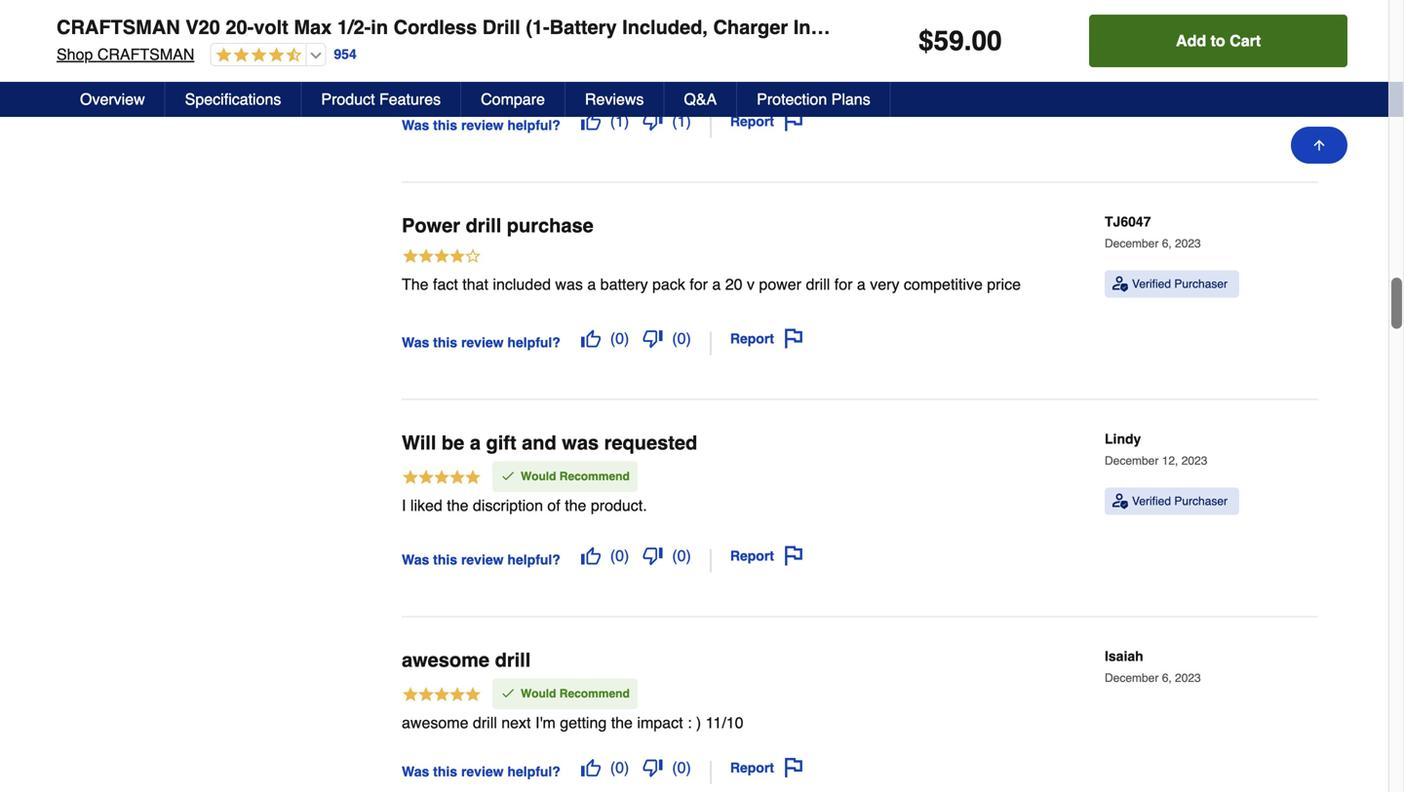Task type: locate. For each thing, give the bounding box(es) containing it.
this
[[433, 118, 457, 133], [433, 335, 457, 351], [433, 553, 457, 568], [433, 765, 457, 780]]

thumb down image down reviews on the top of page
[[643, 112, 663, 131]]

2 purchaser from the top
[[1175, 277, 1228, 291]]

0 for thumb up icon related to awesome drill
[[616, 759, 624, 777]]

3 december from the top
[[1105, 454, 1159, 468]]

1 horizontal spatial it
[[1063, 40, 1070, 58]]

add to cart button
[[1090, 15, 1348, 67]]

thumb down image for will be a gift and was requested
[[643, 547, 663, 566]]

craftsman
[[57, 16, 180, 39], [97, 45, 194, 63]]

i right "gift,"
[[595, 40, 600, 58]]

1/2-
[[337, 16, 371, 39]]

2023
[[1175, 1, 1201, 15], [1175, 237, 1201, 250], [1182, 454, 1208, 468], [1175, 672, 1201, 685]]

1 vertical spatial was
[[562, 432, 599, 454]]

december inside 'isaiah december 6, 2023'
[[1105, 672, 1159, 685]]

can't
[[863, 40, 895, 58]]

1 verified purchaser from the top
[[1132, 42, 1228, 55]]

verified purchaser for power drill purchase
[[1132, 277, 1228, 291]]

verified purchaser down 5,
[[1132, 42, 1228, 55]]

verified purchaser down tj6047 december 6, 2023
[[1132, 277, 1228, 291]]

2023 for tj6047
[[1175, 237, 1201, 250]]

5 stars image
[[402, 469, 482, 490], [402, 686, 482, 707]]

2 was this review helpful? from the top
[[402, 335, 561, 351]]

4 report button from the top
[[724, 752, 810, 785]]

2 recommend from the top
[[560, 687, 630, 701]]

1 6, from the top
[[1162, 237, 1172, 250]]

craftsman up shop craftsman
[[57, 16, 180, 39]]

0 vertical spatial checkmark image
[[500, 469, 516, 484]]

was
[[555, 275, 583, 293], [562, 432, 599, 454]]

verified purchaser icon image
[[1113, 276, 1128, 292], [1113, 494, 1128, 509]]

it right on
[[1063, 40, 1070, 58]]

3 purchaser from the top
[[1175, 495, 1228, 508]]

the for be
[[565, 497, 587, 515]]

0 vertical spatial awesome
[[402, 649, 490, 672]]

recommend up getting
[[560, 687, 630, 701]]

a left 20
[[712, 275, 721, 293]]

so
[[833, 40, 850, 58]]

thumb down image down pack
[[643, 329, 663, 349]]

purchaser down the 12,
[[1175, 495, 1228, 508]]

4 this from the top
[[433, 765, 457, 780]]

0 horizontal spatial for
[[690, 275, 708, 293]]

battery
[[550, 16, 617, 39]]

5,
[[1162, 1, 1172, 15]]

review down discription
[[461, 553, 504, 568]]

helpful? for will
[[508, 553, 561, 568]]

helpful? down compare button
[[508, 118, 561, 133]]

0 vertical spatial 6,
[[1162, 237, 1172, 250]]

1 recommend from the top
[[560, 470, 630, 484]]

4.5 stars image
[[211, 47, 302, 65]]

1 5 stars image from the top
[[402, 469, 482, 490]]

thumb up image down getting
[[581, 759, 601, 778]]

drill right power
[[806, 275, 830, 293]]

1 vertical spatial flag image
[[784, 759, 804, 778]]

recommend up product.
[[560, 470, 630, 484]]

4 helpful? from the top
[[508, 765, 561, 780]]

3 helpful? from the top
[[508, 553, 561, 568]]

that
[[463, 275, 489, 293]]

0 vertical spatial flag image
[[784, 112, 804, 131]]

helpful? for awesome
[[508, 765, 561, 780]]

december for tj6047
[[1105, 237, 1159, 250]]

1 vertical spatial verified
[[1132, 277, 1171, 291]]

1 horizontal spatial ( 1 )
[[672, 112, 691, 130]]

review
[[991, 40, 1037, 58], [461, 118, 504, 133], [461, 335, 504, 351], [461, 553, 504, 568], [461, 765, 504, 780]]

this for awesome
[[433, 765, 457, 780]]

2 verified purchaser from the top
[[1132, 277, 1228, 291]]

1 thumb down image from the top
[[643, 112, 663, 131]]

i left 'liked'
[[402, 497, 406, 515]]

0 vertical spatial was
[[555, 275, 583, 293]]

1 vertical spatial verified purchaser
[[1132, 277, 1228, 291]]

thumb up image for will be a gift and was requested
[[581, 547, 601, 566]]

verified down tj6047 december 6, 2023
[[1132, 277, 1171, 291]]

1 verified purchaser icon image from the top
[[1113, 276, 1128, 292]]

december inside tj6047 december 6, 2023
[[1105, 237, 1159, 250]]

1 vertical spatial would recommend
[[521, 687, 630, 701]]

was for will be a gift and was requested
[[402, 553, 429, 568]]

verified purchaser icon image down lindy
[[1113, 494, 1128, 509]]

2 helpful? from the top
[[508, 335, 561, 351]]

would up 'i liked the discription of the product.'
[[521, 470, 556, 484]]

1 flag image from the top
[[784, 547, 804, 566]]

christmas
[[491, 40, 561, 58]]

2 for from the left
[[835, 275, 853, 293]]

purchaser
[[1175, 42, 1228, 55], [1175, 277, 1228, 291], [1175, 495, 1228, 508]]

1 vertical spatial recommend
[[560, 687, 630, 701]]

0 vertical spatial purchaser
[[1175, 42, 1228, 55]]

december down tj6047 at the top right of page
[[1105, 237, 1159, 250]]

the left impact
[[611, 714, 633, 733]]

verified purchaser icon image for will be a gift and was requested
[[1113, 494, 1128, 509]]

report for will be a gift and was requested
[[730, 548, 774, 564]]

12,
[[1162, 454, 1179, 468]]

checkmark image up discription
[[500, 469, 516, 484]]

thumb down image down impact
[[643, 759, 663, 778]]

1 vertical spatial would
[[521, 687, 556, 701]]

thumb down image
[[643, 329, 663, 349], [643, 547, 663, 566]]

00
[[972, 25, 1002, 57]]

3 was this review helpful? from the top
[[402, 553, 561, 568]]

max
[[294, 16, 332, 39]]

2 report from the top
[[730, 331, 774, 347]]

be
[[442, 432, 465, 454]]

price
[[987, 275, 1021, 293]]

was this review helpful? down that
[[402, 335, 561, 351]]

1 vertical spatial verified purchaser icon image
[[1113, 494, 1128, 509]]

recommend for will be a gift and was requested
[[560, 470, 630, 484]]

2 ( 1 ) from the left
[[672, 112, 691, 130]]

was this review helpful? down discription
[[402, 553, 561, 568]]

1 it from the left
[[747, 40, 754, 58]]

helpful? down 'i liked the discription of the product.'
[[508, 553, 561, 568]]

the
[[447, 497, 469, 515], [565, 497, 587, 515], [611, 714, 633, 733]]

2 verified purchaser icon image from the top
[[1113, 494, 1128, 509]]

2 vertical spatial thumb up image
[[581, 759, 601, 778]]

i right 'so'
[[854, 40, 858, 58]]

arrow up image
[[1312, 138, 1327, 153]]

awesome drill
[[402, 649, 531, 672]]

yet.
[[402, 67, 427, 85]]

0 for thumb up image
[[616, 329, 624, 348]]

0 vertical spatial verified purchaser icon image
[[1113, 276, 1128, 292]]

4 report from the top
[[730, 761, 774, 776]]

3 verified purchaser from the top
[[1132, 495, 1228, 508]]

0 horizontal spatial i
[[402, 497, 406, 515]]

will
[[402, 432, 436, 454]]

v20
[[186, 16, 220, 39]]

( for thumb up icon corresponding to will be a gift and was requested
[[610, 547, 616, 565]]

verified down the 12,
[[1132, 495, 1171, 508]]

and
[[522, 432, 557, 454]]

2 awesome from the top
[[402, 714, 469, 733]]

( 1 )
[[610, 112, 629, 130], [672, 112, 691, 130]]

thumb down image
[[643, 112, 663, 131], [643, 759, 663, 778]]

included)
[[794, 16, 880, 39]]

purchaser down tj6047 december 6, 2023
[[1175, 277, 1228, 291]]

:
[[688, 714, 692, 733]]

3 verified from the top
[[1132, 495, 1171, 508]]

5 stars image for awesome
[[402, 686, 482, 707]]

was right included on the top left
[[555, 275, 583, 293]]

tj6047
[[1105, 214, 1151, 230]]

( 1 ) down q&a
[[672, 112, 691, 130]]

was for awesome drill
[[402, 765, 429, 780]]

verified purchaser icon image for power drill purchase
[[1113, 276, 1128, 292]]

5 stars image down the awesome drill
[[402, 686, 482, 707]]

specifications button
[[165, 82, 302, 117]]

review for will be a gift and was requested
[[461, 553, 504, 568]]

power
[[759, 275, 802, 293]]

1 december from the top
[[1105, 1, 1159, 15]]

battery
[[600, 275, 648, 293]]

4 was this review helpful? from the top
[[402, 765, 561, 780]]

1 checkmark image from the top
[[500, 469, 516, 484]]

1 vertical spatial flag image
[[784, 329, 804, 349]]

would recommend up awesome drill next i'm getting the impact : ) 11/10
[[521, 687, 630, 701]]

reviews button
[[566, 82, 665, 117]]

review down next
[[461, 765, 504, 780]]

2 checkmark image from the top
[[500, 686, 516, 702]]

2 horizontal spatial the
[[611, 714, 633, 733]]

2 flag image from the top
[[784, 759, 804, 778]]

6, for tj6047
[[1162, 237, 1172, 250]]

thumb up image down product.
[[581, 547, 601, 566]]

4 december from the top
[[1105, 672, 1159, 685]]

verified purchaser icon image down tj6047 december 6, 2023
[[1113, 276, 1128, 292]]

( 1 ) down reviews on the top of page
[[610, 112, 629, 130]]

report for power drill purchase
[[730, 331, 774, 347]]

( for thumb up image
[[610, 329, 616, 348]]

2023 inside 'isaiah december 6, 2023'
[[1175, 672, 1201, 685]]

4 stars image
[[402, 247, 482, 268]]

features
[[379, 90, 441, 108]]

know
[[642, 40, 678, 58]]

i
[[595, 40, 600, 58], [854, 40, 858, 58], [402, 497, 406, 515]]

thumb up image for awesome drill
[[581, 759, 601, 778]]

1 horizontal spatial the
[[565, 497, 587, 515]]

2 thumb down image from the top
[[643, 547, 663, 566]]

purchaser left cart
[[1175, 42, 1228, 55]]

i liked the discription of the product.
[[402, 497, 647, 515]]

1
[[616, 112, 624, 130], [678, 112, 686, 130]]

the right 'liked'
[[447, 497, 469, 515]]

2 flag image from the top
[[784, 329, 804, 349]]

( for 1st thumb up icon from the top of the page
[[610, 112, 616, 130]]

0 horizontal spatial it
[[747, 40, 754, 58]]

6,
[[1162, 237, 1172, 250], [1162, 672, 1172, 685]]

1 would from the top
[[521, 470, 556, 484]]

awesome drill next i'm getting the impact : ) 11/10
[[402, 714, 744, 733]]

tj6047 december 6, 2023
[[1105, 214, 1201, 250]]

v
[[747, 275, 755, 293]]

( 0 ) for thumb down icon for will be a gift and was requested
[[672, 547, 691, 565]]

1 down reviews on the top of page
[[616, 112, 624, 130]]

1 vertical spatial 5 stars image
[[402, 686, 482, 707]]

0 vertical spatial verified
[[1132, 42, 1171, 55]]

0 vertical spatial flag image
[[784, 547, 804, 566]]

1 vertical spatial 6,
[[1162, 672, 1172, 685]]

purchase
[[507, 214, 594, 237]]

2 report button from the top
[[724, 322, 810, 355]]

2 thumb down image from the top
[[643, 759, 663, 778]]

awesome
[[402, 649, 490, 672], [402, 714, 469, 733]]

thumb up image down reviews on the top of page
[[581, 112, 601, 131]]

would up i'm
[[521, 687, 556, 701]]

1 vertical spatial thumb up image
[[581, 547, 601, 566]]

0 vertical spatial verified purchaser
[[1132, 42, 1228, 55]]

2 6, from the top
[[1162, 672, 1172, 685]]

write
[[941, 40, 974, 58]]

0 for thumb down icon corresponding to power drill purchase
[[678, 329, 686, 348]]

1 this from the top
[[433, 118, 457, 133]]

would for be
[[521, 470, 556, 484]]

2 was from the top
[[402, 335, 429, 351]]

report for awesome drill
[[730, 761, 774, 776]]

2 december from the top
[[1105, 237, 1159, 250]]

3 this from the top
[[433, 553, 457, 568]]

6, inside tj6047 december 6, 2023
[[1162, 237, 1172, 250]]

3 report from the top
[[730, 548, 774, 564]]

4 was from the top
[[402, 765, 429, 780]]

for right pack
[[690, 275, 708, 293]]

0 vertical spatial 5 stars image
[[402, 469, 482, 490]]

review down that
[[461, 335, 504, 351]]

a right be
[[470, 432, 481, 454]]

20
[[725, 275, 743, 293]]

was this review helpful? down "compare"
[[402, 118, 561, 133]]

1 thumb down image from the top
[[643, 329, 663, 349]]

overview button
[[60, 82, 165, 117]]

for left 'very' on the right of the page
[[835, 275, 853, 293]]

$
[[919, 25, 934, 57]]

1 vertical spatial checkmark image
[[500, 686, 516, 702]]

was right and
[[562, 432, 599, 454]]

review left on
[[991, 40, 1037, 58]]

0 horizontal spatial ( 1 )
[[610, 112, 629, 130]]

flag image
[[784, 112, 804, 131], [784, 329, 804, 349]]

1 horizontal spatial for
[[835, 275, 853, 293]]

0 vertical spatial recommend
[[560, 470, 630, 484]]

2 thumb up image from the top
[[581, 547, 601, 566]]

2 verified from the top
[[1132, 277, 1171, 291]]

power drill purchase
[[402, 214, 594, 237]]

2 would recommend from the top
[[521, 687, 630, 701]]

3 report button from the top
[[724, 540, 810, 573]]

1 vertical spatial awesome
[[402, 714, 469, 733]]

1 report button from the top
[[724, 105, 810, 138]]

purchaser for will be a gift and was requested
[[1175, 495, 1228, 508]]

( 0 ) for thumb down icon corresponding to power drill purchase
[[672, 329, 691, 348]]

)
[[624, 112, 629, 130], [686, 112, 691, 130], [624, 329, 629, 348], [686, 329, 691, 348], [624, 547, 629, 565], [686, 547, 691, 565], [696, 714, 701, 733], [624, 759, 629, 777], [686, 759, 691, 777]]

drill for power drill purchase
[[466, 214, 502, 237]]

flag image
[[784, 547, 804, 566], [784, 759, 804, 778]]

5 stars image up 'liked'
[[402, 469, 482, 490]]

december left 5,
[[1105, 1, 1159, 15]]

drill
[[466, 214, 502, 237], [806, 275, 830, 293], [495, 649, 531, 672], [473, 714, 497, 733]]

checkmark image up next
[[500, 686, 516, 702]]

1 for from the left
[[690, 275, 708, 293]]

would recommend for drill
[[521, 687, 630, 701]]

1 would recommend from the top
[[521, 470, 630, 484]]

1 flag image from the top
[[784, 112, 804, 131]]

verified left add
[[1132, 42, 1171, 55]]

was this review helpful?
[[402, 118, 561, 133], [402, 335, 561, 351], [402, 553, 561, 568], [402, 765, 561, 780]]

helpful? down i'm
[[508, 765, 561, 780]]

charger
[[713, 16, 788, 39]]

verified purchaser down the 12,
[[1132, 495, 1228, 508]]

1 was from the top
[[402, 118, 429, 133]]

0 vertical spatial would recommend
[[521, 470, 630, 484]]

0 vertical spatial thumb up image
[[581, 112, 601, 131]]

recommend
[[560, 470, 630, 484], [560, 687, 630, 701]]

report button for will be a gift and was requested
[[724, 540, 810, 573]]

review down "compare"
[[461, 118, 504, 133]]

1 awesome from the top
[[402, 649, 490, 672]]

was this review helpful? for power
[[402, 335, 561, 351]]

report button for power drill purchase
[[724, 322, 810, 355]]

awesome for awesome drill next i'm getting the impact : ) 11/10
[[402, 714, 469, 733]]

december down lindy
[[1105, 454, 1159, 468]]

thumb down image down product.
[[643, 547, 663, 566]]

1 horizontal spatial 1
[[678, 112, 686, 130]]

drill right power at left
[[466, 214, 502, 237]]

2 this from the top
[[433, 335, 457, 351]]

december inside "lindy december 12, 2023"
[[1105, 454, 1159, 468]]

2 it from the left
[[1063, 40, 1070, 58]]

2023 inside "lindy december 12, 2023"
[[1182, 454, 1208, 468]]

add
[[1176, 32, 1207, 50]]

gift
[[486, 432, 517, 454]]

a
[[478, 40, 487, 58], [978, 40, 987, 58], [587, 275, 596, 293], [712, 275, 721, 293], [857, 275, 866, 293], [470, 432, 481, 454]]

craftsman up overview button
[[97, 45, 194, 63]]

a left 'very' on the right of the page
[[857, 275, 866, 293]]

1 vertical spatial thumb down image
[[643, 547, 663, 566]]

drill left next
[[473, 714, 497, 733]]

2 1 from the left
[[678, 112, 686, 130]]

3 thumb up image from the top
[[581, 759, 601, 778]]

2 5 stars image from the top
[[402, 686, 482, 707]]

2 vertical spatial purchaser
[[1175, 495, 1228, 508]]

0 vertical spatial thumb down image
[[643, 329, 663, 349]]

(1-
[[526, 16, 550, 39]]

q&a button
[[665, 82, 738, 117]]

volt
[[254, 16, 289, 39]]

1 horizontal spatial i
[[595, 40, 600, 58]]

verified for will be a gift and was requested
[[1132, 495, 1171, 508]]

6, inside 'isaiah december 6, 2023'
[[1162, 672, 1172, 685]]

it down charger
[[747, 40, 754, 58]]

gift,
[[566, 40, 591, 58]]

1 vertical spatial thumb down image
[[643, 759, 663, 778]]

3 was from the top
[[402, 553, 429, 568]]

drill up next
[[495, 649, 531, 672]]

flag image down the protection
[[784, 112, 804, 131]]

would recommend
[[521, 470, 630, 484], [521, 687, 630, 701]]

was this review helpful? down next
[[402, 765, 561, 780]]

0 vertical spatial thumb down image
[[643, 112, 663, 131]]

0 horizontal spatial 1
[[616, 112, 624, 130]]

2 would from the top
[[521, 687, 556, 701]]

flag image down power
[[784, 329, 804, 349]]

2 vertical spatial verified purchaser
[[1132, 495, 1228, 508]]

helpful?
[[508, 118, 561, 133], [508, 335, 561, 351], [508, 553, 561, 568], [508, 765, 561, 780]]

3 stars image
[[402, 12, 482, 32]]

december down isaiah
[[1105, 672, 1159, 685]]

thumb up image
[[581, 112, 601, 131], [581, 547, 601, 566], [581, 759, 601, 778]]

6, for isaiah
[[1162, 672, 1172, 685]]

would recommend up of
[[521, 470, 630, 484]]

impact
[[637, 714, 683, 733]]

next
[[502, 714, 531, 733]]

checkmark image
[[500, 469, 516, 484], [500, 686, 516, 702]]

add to cart
[[1176, 32, 1261, 50]]

the right of
[[565, 497, 587, 515]]

cordless
[[394, 16, 477, 39]]

helpful? left thumb up image
[[508, 335, 561, 351]]

0 vertical spatial would
[[521, 470, 556, 484]]

2 vertical spatial verified
[[1132, 495, 1171, 508]]

1 verified from the top
[[1132, 42, 1171, 55]]

1 vertical spatial purchaser
[[1175, 277, 1228, 291]]

this for will
[[433, 553, 457, 568]]

2023 inside tj6047 december 6, 2023
[[1175, 237, 1201, 250]]

0
[[616, 329, 624, 348], [678, 329, 686, 348], [616, 547, 624, 565], [678, 547, 686, 565], [616, 759, 624, 777], [678, 759, 686, 777]]

1 down q&a
[[678, 112, 686, 130]]



Task type: vqa. For each thing, say whether or not it's contained in the screenshot.
2- within . Secure the lower rails to legs using glue and 2-inch deck screws. The top surface of the lower rail should be even with the top edges of the side stretchers (C) and the front/back stretchers (E)
no



Task type: describe. For each thing, give the bounding box(es) containing it.
checkmark image for drill
[[500, 686, 516, 702]]

was this review helpful? for awesome
[[402, 765, 561, 780]]

thumb up image
[[581, 329, 601, 349]]

cart
[[1230, 32, 1261, 50]]

2023 for lindy
[[1182, 454, 1208, 468]]

of
[[548, 497, 561, 515]]

.
[[964, 25, 972, 57]]

compare
[[481, 90, 545, 108]]

product features button
[[302, 82, 461, 117]]

protection plans
[[757, 90, 871, 108]]

works
[[759, 40, 799, 58]]

review for power drill purchase
[[461, 335, 504, 351]]

1 ( 1 ) from the left
[[610, 112, 629, 130]]

to
[[1211, 32, 1226, 50]]

report button for awesome drill
[[724, 752, 810, 785]]

1 helpful? from the top
[[508, 118, 561, 133]]

0 horizontal spatial the
[[447, 497, 469, 515]]

isaiah december 6, 2023
[[1105, 649, 1201, 685]]

one
[[436, 40, 462, 58]]

( for thumb down icon for will be a gift and was requested
[[672, 547, 678, 565]]

the
[[402, 275, 429, 293]]

thumb down image for ( 0 )
[[643, 759, 663, 778]]

in
[[371, 16, 388, 39]]

1 thumb up image from the top
[[581, 112, 601, 131]]

pack
[[653, 275, 686, 293]]

1 vertical spatial craftsman
[[97, 45, 194, 63]]

really
[[900, 40, 937, 58]]

drill
[[483, 16, 521, 39]]

competitive
[[904, 275, 983, 293]]

( for thumb down icon corresponding to power drill purchase
[[672, 329, 678, 348]]

( 0 ) for thumb up image
[[610, 329, 629, 348]]

liked
[[411, 497, 443, 515]]

a left battery
[[587, 275, 596, 293]]

helpful? for power
[[508, 335, 561, 351]]

plans
[[832, 90, 871, 108]]

on
[[1041, 40, 1058, 58]]

1 purchaser from the top
[[1175, 42, 1228, 55]]

lindy december 12, 2023
[[1105, 431, 1208, 468]]

isaiah
[[1105, 649, 1144, 665]]

checkmark image for be
[[500, 469, 516, 484]]

this
[[402, 40, 431, 58]]

verified purchaser for will be a gift and was requested
[[1132, 495, 1228, 508]]

2 horizontal spatial i
[[854, 40, 858, 58]]

20-
[[226, 16, 254, 39]]

will be a gift and was requested
[[402, 432, 698, 454]]

lindy
[[1105, 431, 1141, 447]]

protection plans button
[[738, 82, 891, 117]]

this for power
[[433, 335, 457, 351]]

specifications
[[185, 90, 281, 108]]

compare button
[[461, 82, 566, 117]]

december 5, 2023
[[1105, 1, 1201, 15]]

the for drill
[[611, 714, 633, 733]]

a right .
[[978, 40, 987, 58]]

i'm
[[535, 714, 556, 733]]

a right s at top left
[[478, 40, 487, 58]]

power
[[402, 214, 460, 237]]

protection
[[757, 90, 827, 108]]

0 vertical spatial craftsman
[[57, 16, 180, 39]]

december for isaiah
[[1105, 672, 1159, 685]]

recommend for awesome drill
[[560, 687, 630, 701]]

purchaser for power drill purchase
[[1175, 277, 1228, 291]]

the fact that included was a battery pack for a 20 v power drill for a very competitive price
[[402, 275, 1021, 293]]

drill for awesome drill next i'm getting the impact : ) 11/10
[[473, 714, 497, 733]]

1 1 from the left
[[616, 112, 624, 130]]

s
[[466, 40, 474, 58]]

was this review helpful? for will
[[402, 553, 561, 568]]

5 stars image for will
[[402, 469, 482, 490]]

product features
[[321, 90, 441, 108]]

verified for power drill purchase
[[1132, 277, 1171, 291]]

drill for awesome drill
[[495, 649, 531, 672]]

1 was this review helpful? from the top
[[402, 118, 561, 133]]

december for lindy
[[1105, 454, 1159, 468]]

requested
[[604, 432, 698, 454]]

would for drill
[[521, 687, 556, 701]]

954
[[334, 46, 357, 62]]

how
[[682, 40, 711, 58]]

product
[[321, 90, 375, 108]]

well
[[715, 40, 742, 58]]

( for thumb down image corresponding to ( 0 )
[[672, 759, 678, 777]]

reviews
[[585, 90, 644, 108]]

discription
[[473, 497, 543, 515]]

review inside this one s a christmas gift, i don't know how well it works yet, so i can't really write a review on it yet.
[[991, 40, 1037, 58]]

flag image for awesome drill
[[784, 759, 804, 778]]

59
[[934, 25, 964, 57]]

shop
[[57, 45, 93, 63]]

this one s a christmas gift, i don't know how well it works yet, so i can't really write a review on it yet.
[[402, 40, 1070, 85]]

included,
[[622, 16, 708, 39]]

( 0 ) for thumb up icon related to awesome drill
[[610, 759, 629, 777]]

yet,
[[804, 40, 829, 58]]

getting
[[560, 714, 607, 733]]

flag image for will be a gift and was requested
[[784, 547, 804, 566]]

( for ( 1 )'s thumb down image
[[672, 112, 678, 130]]

was for power drill purchase
[[402, 335, 429, 351]]

flag image for ( 1 )
[[784, 112, 804, 131]]

very
[[870, 275, 900, 293]]

fact
[[433, 275, 458, 293]]

shop craftsman
[[57, 45, 194, 63]]

$ 59 . 00
[[919, 25, 1002, 57]]

product.
[[591, 497, 647, 515]]

included
[[493, 275, 551, 293]]

11/10
[[706, 714, 744, 733]]

craftsman v20 20-volt max 1/2-in cordless drill (1-battery included, charger included)
[[57, 16, 880, 39]]

1 report from the top
[[730, 113, 774, 129]]

( for thumb up icon related to awesome drill
[[610, 759, 616, 777]]

don't
[[604, 40, 637, 58]]

( 0 ) for thumb up icon corresponding to will be a gift and was requested
[[610, 547, 629, 565]]

0 for thumb up icon corresponding to will be a gift and was requested
[[616, 547, 624, 565]]

q&a
[[684, 90, 717, 108]]

awesome for awesome drill
[[402, 649, 490, 672]]

review for awesome drill
[[461, 765, 504, 780]]

0 for thumb down icon for will be a gift and was requested
[[678, 547, 686, 565]]

flag image for ( 0 )
[[784, 329, 804, 349]]

would recommend for be
[[521, 470, 630, 484]]

thumb down image for ( 1 )
[[643, 112, 663, 131]]

thumb down image for power drill purchase
[[643, 329, 663, 349]]

2023 for isaiah
[[1175, 672, 1201, 685]]



